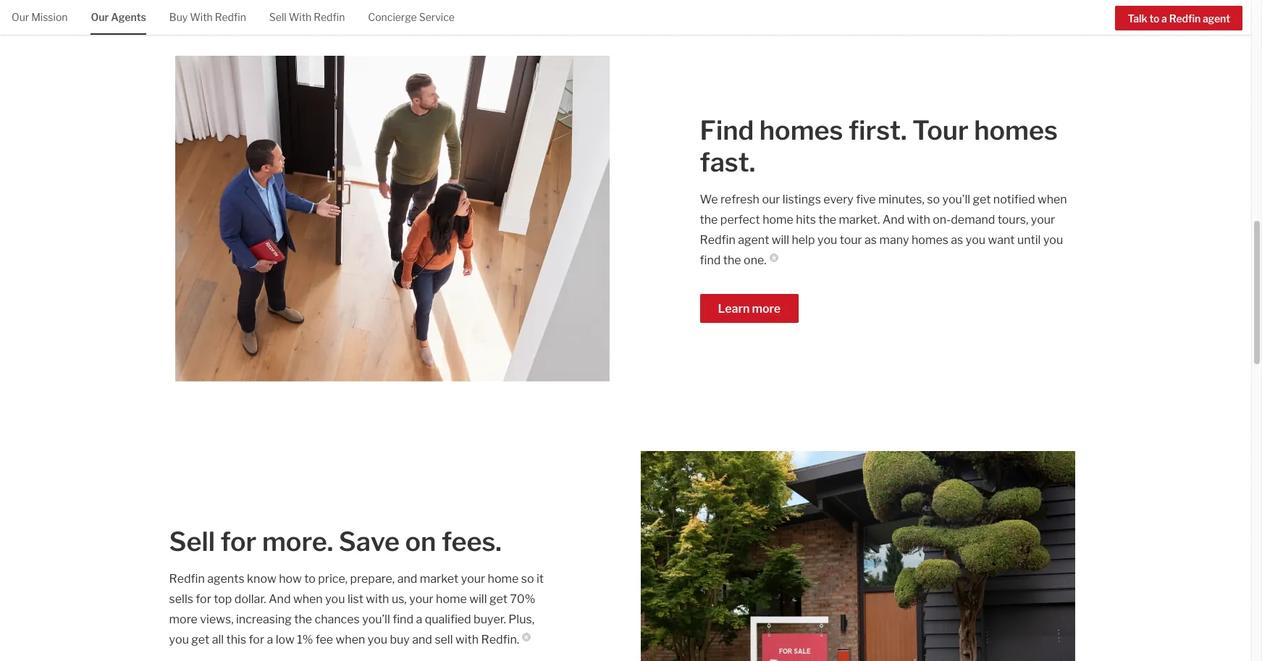 Task type: describe. For each thing, give the bounding box(es) containing it.
you down demand
[[966, 233, 986, 247]]

so inside redfin agents know how to price, prepare, and market your home so it sells for top dollar. and when you list with us, your home will get 70% more views, increasing the chances you'll find a qualified buyer. plus, you get all this for a low 1% fee when you buy and sell with redfin.
[[521, 572, 534, 586]]

our agents link
[[91, 0, 146, 33]]

market.
[[839, 213, 880, 227]]

concierge
[[368, 11, 417, 23]]

our mission
[[12, 11, 68, 23]]

70%
[[510, 593, 536, 606]]

listings
[[783, 193, 821, 207]]

concierge service
[[368, 11, 455, 23]]

2 vertical spatial a
[[267, 633, 273, 647]]

learn more button
[[700, 294, 799, 323]]

1 vertical spatial your
[[461, 572, 485, 586]]

this
[[226, 633, 246, 647]]

five
[[856, 193, 876, 207]]

us,
[[392, 593, 407, 606]]

buy
[[390, 633, 410, 647]]

buy with redfin
[[169, 11, 246, 23]]

homes inside we refresh our listings every five minutes, so you'll get notified when the perfect home hits the market. and with on-demand tours, your redfin agent will help you tour as many homes as you want until you find the one.
[[912, 233, 949, 247]]

service
[[419, 11, 455, 23]]

when inside we refresh our listings every five minutes, so you'll get notified when the perfect home hits the market. and with on-demand tours, your redfin agent will help you tour as many homes as you want until you find the one.
[[1038, 193, 1067, 207]]

save
[[339, 526, 400, 558]]

how
[[279, 572, 302, 586]]

1 vertical spatial for
[[196, 593, 211, 606]]

1%
[[297, 633, 313, 647]]

will inside redfin agents know how to price, prepare, and market your home so it sells for top dollar. and when you list with us, your home will get 70% more views, increasing the chances you'll find a qualified buyer. plus, you get all this for a low 1% fee when you buy and sell with redfin.
[[470, 593, 487, 606]]

1 horizontal spatial get
[[490, 593, 508, 606]]

our for our agents
[[91, 11, 109, 23]]

tour
[[913, 115, 969, 146]]

1 horizontal spatial with
[[456, 633, 479, 647]]

to inside button
[[1150, 12, 1160, 24]]

disclaimer image for fast.
[[770, 254, 778, 262]]

a for sale yard sign in front of a brick building image
[[176, 56, 610, 382]]

talk to a redfin agent button
[[1116, 6, 1243, 30]]

first.
[[849, 115, 907, 146]]

more inside learn more button
[[752, 302, 781, 316]]

you left tour at the right top
[[818, 233, 838, 247]]

demand
[[951, 213, 996, 227]]

one.
[[744, 254, 767, 267]]

low
[[276, 633, 295, 647]]

more.
[[262, 526, 333, 558]]

qualified
[[425, 613, 471, 627]]

to inside redfin agents know how to price, prepare, and market your home so it sells for top dollar. and when you list with us, your home will get 70% more views, increasing the chances you'll find a qualified buyer. plus, you get all this for a low 1% fee when you buy and sell with redfin.
[[304, 572, 316, 586]]

on-
[[933, 213, 951, 227]]

2 horizontal spatial homes
[[974, 115, 1058, 146]]

you'll inside redfin agents know how to price, prepare, and market your home so it sells for top dollar. and when you list with us, your home will get 70% more views, increasing the chances you'll find a qualified buyer. plus, you get all this for a low 1% fee when you buy and sell with redfin.
[[362, 613, 390, 627]]

1 vertical spatial with
[[366, 593, 389, 606]]

find inside we refresh our listings every five minutes, so you'll get notified when the perfect home hits the market. and with on-demand tours, your redfin agent will help you tour as many homes as you want until you find the one.
[[700, 254, 721, 267]]

talk
[[1128, 12, 1148, 24]]

redfin left concierge
[[314, 11, 345, 23]]

buy
[[169, 11, 188, 23]]

fees.
[[442, 526, 502, 558]]

0 horizontal spatial get
[[191, 633, 210, 647]]

a couple putting up a sold sign in front of their home image
[[641, 451, 1076, 661]]

you left list
[[325, 593, 345, 606]]

the inside redfin agents know how to price, prepare, and market your home so it sells for top dollar. and when you list with us, your home will get 70% more views, increasing the chances you'll find a qualified buyer. plus, you get all this for a low 1% fee when you buy and sell with redfin.
[[294, 613, 312, 627]]

learn
[[718, 302, 750, 316]]

agents
[[207, 572, 245, 586]]

the right hits
[[819, 213, 837, 227]]

1 as from the left
[[865, 233, 877, 247]]

disclaimer image for fees.
[[522, 633, 531, 642]]

tours,
[[998, 213, 1029, 227]]

your for sell for more. save on fees.
[[409, 593, 434, 606]]

with for sell
[[289, 11, 312, 23]]

2 as from the left
[[951, 233, 964, 247]]

minutes,
[[879, 193, 925, 207]]

on
[[405, 526, 436, 558]]

help
[[792, 233, 815, 247]]

find inside redfin agents know how to price, prepare, and market your home so it sells for top dollar. and when you list with us, your home will get 70% more views, increasing the chances you'll find a qualified buyer. plus, you get all this for a low 1% fee when you buy and sell with redfin.
[[393, 613, 414, 627]]

more inside redfin agents know how to price, prepare, and market your home so it sells for top dollar. and when you list with us, your home will get 70% more views, increasing the chances you'll find a qualified buyer. plus, you get all this for a low 1% fee when you buy and sell with redfin.
[[169, 613, 198, 627]]



Task type: vqa. For each thing, say whether or not it's contained in the screenshot.
U.S. within the the Top 10 home features in the U.S. that add value
no



Task type: locate. For each thing, give the bounding box(es) containing it.
homes up listings
[[760, 115, 843, 146]]

fee
[[316, 633, 333, 647]]

to right talk at the top right
[[1150, 12, 1160, 24]]

1 horizontal spatial agent
[[1203, 12, 1231, 24]]

redfin right buy
[[215, 11, 246, 23]]

sell with redfin link
[[269, 0, 345, 33]]

0 horizontal spatial a
[[267, 633, 273, 647]]

the up "1%"
[[294, 613, 312, 627]]

find
[[700, 115, 754, 146]]

your right market
[[461, 572, 485, 586]]

fast.
[[700, 146, 756, 178]]

tour
[[840, 233, 862, 247]]

many
[[880, 233, 909, 247]]

agents
[[111, 11, 146, 23]]

until
[[1018, 233, 1041, 247]]

2 vertical spatial when
[[336, 633, 365, 647]]

with down prepare,
[[366, 593, 389, 606]]

sell for sell for more. save on fees.
[[169, 526, 215, 558]]

0 horizontal spatial as
[[865, 233, 877, 247]]

more right learn
[[752, 302, 781, 316]]

get up demand
[[973, 193, 991, 207]]

sell
[[269, 11, 287, 23], [169, 526, 215, 558]]

your right us,
[[409, 593, 434, 606]]

our left agents at the left top of page
[[91, 11, 109, 23]]

2 horizontal spatial a
[[1162, 12, 1168, 24]]

for right the this
[[249, 633, 264, 647]]

homes down on-
[[912, 233, 949, 247]]

so
[[927, 193, 940, 207], [521, 572, 534, 586]]

prepare,
[[350, 572, 395, 586]]

0 vertical spatial more
[[752, 302, 781, 316]]

and inside redfin agents know how to price, prepare, and market your home so it sells for top dollar. and when you list with us, your home will get 70% more views, increasing the chances you'll find a qualified buyer. plus, you get all this for a low 1% fee when you buy and sell with redfin.
[[269, 593, 291, 606]]

2 vertical spatial get
[[191, 633, 210, 647]]

0 vertical spatial and
[[883, 213, 905, 227]]

perfect
[[721, 213, 760, 227]]

1 horizontal spatial disclaimer image
[[770, 254, 778, 262]]

our
[[12, 11, 29, 23], [91, 11, 109, 23]]

1 vertical spatial find
[[393, 613, 414, 627]]

when down "chances"
[[336, 633, 365, 647]]

as
[[865, 233, 877, 247], [951, 233, 964, 247]]

0 horizontal spatial disclaimer image
[[522, 633, 531, 642]]

to right how
[[304, 572, 316, 586]]

0 horizontal spatial with
[[366, 593, 389, 606]]

our for our mission
[[12, 11, 29, 23]]

the down we
[[700, 213, 718, 227]]

0 horizontal spatial our
[[12, 11, 29, 23]]

more
[[752, 302, 781, 316], [169, 613, 198, 627]]

list
[[348, 593, 364, 606]]

get up buyer.
[[490, 593, 508, 606]]

refresh
[[721, 193, 760, 207]]

agent
[[1203, 12, 1231, 24], [738, 233, 770, 247]]

1 horizontal spatial a
[[416, 613, 422, 627]]

when down how
[[293, 593, 323, 606]]

0 horizontal spatial sell
[[169, 526, 215, 558]]

concierge service link
[[368, 0, 455, 33]]

and up us,
[[397, 572, 418, 586]]

1 horizontal spatial our
[[91, 11, 109, 23]]

want
[[988, 233, 1015, 247]]

you'll down list
[[362, 613, 390, 627]]

0 horizontal spatial homes
[[760, 115, 843, 146]]

as right tour at the right top
[[865, 233, 877, 247]]

talk to a redfin agent
[[1128, 12, 1231, 24]]

0 vertical spatial get
[[973, 193, 991, 207]]

chances
[[315, 613, 360, 627]]

1 vertical spatial and
[[412, 633, 432, 647]]

get inside we refresh our listings every five minutes, so you'll get notified when the perfect home hits the market. and with on-demand tours, your redfin agent will help you tour as many homes as you want until you find the one.
[[973, 193, 991, 207]]

find homes first. tour homes fast.
[[700, 115, 1058, 178]]

1 vertical spatial sell
[[169, 526, 215, 558]]

1 vertical spatial so
[[521, 572, 534, 586]]

0 vertical spatial you'll
[[943, 193, 971, 207]]

disclaimer image
[[770, 254, 778, 262], [522, 633, 531, 642]]

0 vertical spatial to
[[1150, 12, 1160, 24]]

dollar.
[[235, 593, 266, 606]]

and inside we refresh our listings every five minutes, so you'll get notified when the perfect home hits the market. and with on-demand tours, your redfin agent will help you tour as many homes as you want until you find the one.
[[883, 213, 905, 227]]

you
[[818, 233, 838, 247], [966, 233, 986, 247], [1044, 233, 1064, 247], [325, 593, 345, 606], [169, 633, 189, 647], [368, 633, 388, 647]]

find
[[700, 254, 721, 267], [393, 613, 414, 627]]

you'll inside we refresh our listings every five minutes, so you'll get notified when the perfect home hits the market. and with on-demand tours, your redfin agent will help you tour as many homes as you want until you find the one.
[[943, 193, 971, 207]]

our mission link
[[12, 0, 68, 33]]

0 vertical spatial so
[[927, 193, 940, 207]]

with right the sell
[[456, 633, 479, 647]]

redfin inside we refresh our listings every five minutes, so you'll get notified when the perfect home hits the market. and with on-demand tours, your redfin agent will help you tour as many homes as you want until you find the one.
[[700, 233, 736, 247]]

the
[[700, 213, 718, 227], [819, 213, 837, 227], [723, 254, 741, 267], [294, 613, 312, 627]]

homes up notified
[[974, 115, 1058, 146]]

0 horizontal spatial with
[[190, 11, 213, 23]]

know
[[247, 572, 276, 586]]

2 horizontal spatial home
[[763, 213, 794, 227]]

1 horizontal spatial when
[[336, 633, 365, 647]]

1 vertical spatial home
[[488, 572, 519, 586]]

our
[[762, 193, 780, 207]]

1 vertical spatial you'll
[[362, 613, 390, 627]]

we refresh our listings every five minutes, so you'll get notified when the perfect home hits the market. and with on-demand tours, your redfin agent will help you tour as many homes as you want until you find the one.
[[700, 193, 1067, 267]]

1 vertical spatial agent
[[738, 233, 770, 247]]

will left help
[[772, 233, 790, 247]]

0 horizontal spatial so
[[521, 572, 534, 586]]

every
[[824, 193, 854, 207]]

0 vertical spatial find
[[700, 254, 721, 267]]

1 horizontal spatial home
[[488, 572, 519, 586]]

0 vertical spatial when
[[1038, 193, 1067, 207]]

increasing
[[236, 613, 292, 627]]

for
[[221, 526, 257, 558], [196, 593, 211, 606], [249, 633, 264, 647]]

home up qualified
[[436, 593, 467, 606]]

agent inside button
[[1203, 12, 1231, 24]]

home
[[763, 213, 794, 227], [488, 572, 519, 586], [436, 593, 467, 606]]

disclaimer image right one.
[[770, 254, 778, 262]]

agent inside we refresh our listings every five minutes, so you'll get notified when the perfect home hits the market. and with on-demand tours, your redfin agent will help you tour as many homes as you want until you find the one.
[[738, 233, 770, 247]]

all
[[212, 633, 224, 647]]

1 horizontal spatial and
[[883, 213, 905, 227]]

your for find homes first. tour homes fast.
[[1031, 213, 1056, 227]]

1 vertical spatial to
[[304, 572, 316, 586]]

to
[[1150, 12, 1160, 24], [304, 572, 316, 586]]

and
[[397, 572, 418, 586], [412, 633, 432, 647]]

get
[[973, 193, 991, 207], [490, 593, 508, 606], [191, 633, 210, 647]]

1 horizontal spatial you'll
[[943, 193, 971, 207]]

redfin inside redfin agents know how to price, prepare, and market your home so it sells for top dollar. and when you list with us, your home will get 70% more views, increasing the chances you'll find a qualified buyer. plus, you get all this for a low 1% fee when you buy and sell with redfin.
[[169, 572, 205, 586]]

1 vertical spatial more
[[169, 613, 198, 627]]

a left low
[[267, 633, 273, 647]]

with
[[907, 213, 931, 227], [366, 593, 389, 606], [456, 633, 479, 647]]

1 horizontal spatial sell
[[269, 11, 287, 23]]

1 horizontal spatial more
[[752, 302, 781, 316]]

with inside we refresh our listings every five minutes, so you'll get notified when the perfect home hits the market. and with on-demand tours, your redfin agent will help you tour as many homes as you want until you find the one.
[[907, 213, 931, 227]]

0 horizontal spatial agent
[[738, 233, 770, 247]]

top
[[214, 593, 232, 606]]

get left all
[[191, 633, 210, 647]]

so inside we refresh our listings every five minutes, so you'll get notified when the perfect home hits the market. and with on-demand tours, your redfin agent will help you tour as many homes as you want until you find the one.
[[927, 193, 940, 207]]

our agents
[[91, 11, 146, 23]]

so up on-
[[927, 193, 940, 207]]

2 our from the left
[[91, 11, 109, 23]]

sell for more. save on fees.
[[169, 526, 502, 558]]

and up many
[[883, 213, 905, 227]]

2 horizontal spatial your
[[1031, 213, 1056, 227]]

1 horizontal spatial will
[[772, 233, 790, 247]]

0 horizontal spatial your
[[409, 593, 434, 606]]

find left one.
[[700, 254, 721, 267]]

the left one.
[[723, 254, 741, 267]]

2 vertical spatial home
[[436, 593, 467, 606]]

your inside we refresh our listings every five minutes, so you'll get notified when the perfect home hits the market. and with on-demand tours, your redfin agent will help you tour as many homes as you want until you find the one.
[[1031, 213, 1056, 227]]

will inside we refresh our listings every five minutes, so you'll get notified when the perfect home hits the market. and with on-demand tours, your redfin agent will help you tour as many homes as you want until you find the one.
[[772, 233, 790, 247]]

for left top
[[196, 593, 211, 606]]

1 our from the left
[[12, 11, 29, 23]]

redfin.
[[481, 633, 519, 647]]

find up buy
[[393, 613, 414, 627]]

home down our
[[763, 213, 794, 227]]

we
[[700, 193, 718, 207]]

so left it
[[521, 572, 534, 586]]

redfin
[[215, 11, 246, 23], [314, 11, 345, 23], [1170, 12, 1201, 24], [700, 233, 736, 247], [169, 572, 205, 586]]

2 with from the left
[[289, 11, 312, 23]]

your up until
[[1031, 213, 1056, 227]]

2 vertical spatial with
[[456, 633, 479, 647]]

0 horizontal spatial will
[[470, 593, 487, 606]]

when right notified
[[1038, 193, 1067, 207]]

1 vertical spatial will
[[470, 593, 487, 606]]

price,
[[318, 572, 348, 586]]

sell with redfin
[[269, 11, 345, 23]]

buyer.
[[474, 613, 506, 627]]

views,
[[200, 613, 234, 627]]

1 horizontal spatial as
[[951, 233, 964, 247]]

sell
[[435, 633, 453, 647]]

0 vertical spatial will
[[772, 233, 790, 247]]

0 vertical spatial disclaimer image
[[770, 254, 778, 262]]

sells
[[169, 593, 193, 606]]

1 horizontal spatial homes
[[912, 233, 949, 247]]

redfin right talk at the top right
[[1170, 12, 1201, 24]]

1 with from the left
[[190, 11, 213, 23]]

1 horizontal spatial your
[[461, 572, 485, 586]]

your
[[1031, 213, 1056, 227], [461, 572, 485, 586], [409, 593, 434, 606]]

0 vertical spatial sell
[[269, 11, 287, 23]]

our left mission at the left of the page
[[12, 11, 29, 23]]

redfin up sells
[[169, 572, 205, 586]]

2 horizontal spatial with
[[907, 213, 931, 227]]

more down sells
[[169, 613, 198, 627]]

and down how
[[269, 593, 291, 606]]

redfin down perfect
[[700, 233, 736, 247]]

1 vertical spatial disclaimer image
[[522, 633, 531, 642]]

market
[[420, 572, 459, 586]]

plus,
[[509, 613, 535, 627]]

1 vertical spatial a
[[416, 613, 422, 627]]

as down demand
[[951, 233, 964, 247]]

0 vertical spatial home
[[763, 213, 794, 227]]

a right talk at the top right
[[1162, 12, 1168, 24]]

0 horizontal spatial home
[[436, 593, 467, 606]]

sell right buy with redfin
[[269, 11, 287, 23]]

1 vertical spatial and
[[269, 593, 291, 606]]

redfin inside button
[[1170, 12, 1201, 24]]

home up 70%
[[488, 572, 519, 586]]

with left on-
[[907, 213, 931, 227]]

will
[[772, 233, 790, 247], [470, 593, 487, 606]]

0 vertical spatial agent
[[1203, 12, 1231, 24]]

redfin agents know how to price, prepare, and market your home so it sells for top dollar. and when you list with us, your home will get 70% more views, increasing the chances you'll find a qualified buyer. plus, you get all this for a low 1% fee when you buy and sell with redfin.
[[169, 572, 544, 647]]

2 vertical spatial your
[[409, 593, 434, 606]]

1 vertical spatial get
[[490, 593, 508, 606]]

disclaimer image down plus, at the bottom left of the page
[[522, 633, 531, 642]]

with for buy
[[190, 11, 213, 23]]

and
[[883, 213, 905, 227], [269, 593, 291, 606]]

0 horizontal spatial and
[[269, 593, 291, 606]]

0 horizontal spatial to
[[304, 572, 316, 586]]

learn more
[[718, 302, 781, 316]]

0 horizontal spatial find
[[393, 613, 414, 627]]

2 vertical spatial for
[[249, 633, 264, 647]]

a left qualified
[[416, 613, 422, 627]]

a inside button
[[1162, 12, 1168, 24]]

0 horizontal spatial when
[[293, 593, 323, 606]]

1 vertical spatial when
[[293, 593, 323, 606]]

1 horizontal spatial to
[[1150, 12, 1160, 24]]

1 horizontal spatial with
[[289, 11, 312, 23]]

1 horizontal spatial so
[[927, 193, 940, 207]]

it
[[537, 572, 544, 586]]

0 vertical spatial for
[[221, 526, 257, 558]]

and left the sell
[[412, 633, 432, 647]]

0 horizontal spatial more
[[169, 613, 198, 627]]

2 horizontal spatial get
[[973, 193, 991, 207]]

mission
[[31, 11, 68, 23]]

when
[[1038, 193, 1067, 207], [293, 593, 323, 606], [336, 633, 365, 647]]

for up agents
[[221, 526, 257, 558]]

homes
[[760, 115, 843, 146], [974, 115, 1058, 146], [912, 233, 949, 247]]

sell for sell with redfin
[[269, 11, 287, 23]]

0 vertical spatial with
[[907, 213, 931, 227]]

0 vertical spatial a
[[1162, 12, 1168, 24]]

notified
[[994, 193, 1035, 207]]

0 horizontal spatial you'll
[[362, 613, 390, 627]]

will up buyer.
[[470, 593, 487, 606]]

you'll
[[943, 193, 971, 207], [362, 613, 390, 627]]

with
[[190, 11, 213, 23], [289, 11, 312, 23]]

home inside we refresh our listings every five minutes, so you'll get notified when the perfect home hits the market. and with on-demand tours, your redfin agent will help you tour as many homes as you want until you find the one.
[[763, 213, 794, 227]]

you left buy
[[368, 633, 388, 647]]

you'll up on-
[[943, 193, 971, 207]]

0 vertical spatial your
[[1031, 213, 1056, 227]]

a
[[1162, 12, 1168, 24], [416, 613, 422, 627], [267, 633, 273, 647]]

1 horizontal spatial find
[[700, 254, 721, 267]]

buy with redfin link
[[169, 0, 246, 33]]

sell up agents
[[169, 526, 215, 558]]

you left all
[[169, 633, 189, 647]]

2 horizontal spatial when
[[1038, 193, 1067, 207]]

hits
[[796, 213, 816, 227]]

0 vertical spatial and
[[397, 572, 418, 586]]

you right until
[[1044, 233, 1064, 247]]



